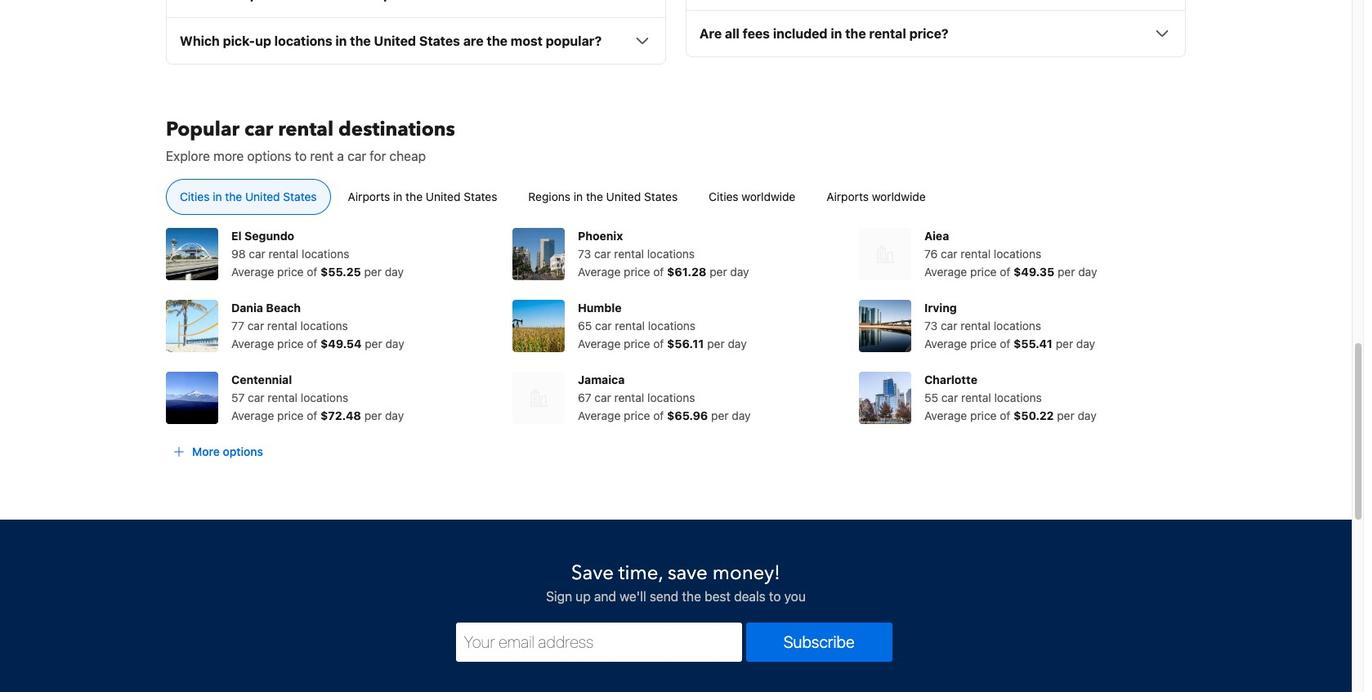 Task type: vqa. For each thing, say whether or not it's contained in the screenshot.


Task type: locate. For each thing, give the bounding box(es) containing it.
price left $49.35
[[971, 265, 997, 279]]

of for aiea 76 car rental locations average price of $49.35 per day
[[1000, 265, 1011, 279]]

of left $49.35
[[1000, 265, 1011, 279]]

1 horizontal spatial to
[[769, 590, 781, 604]]

day inside "aiea 76 car rental locations average price of $49.35 per day"
[[1079, 265, 1098, 279]]

of left $56.11
[[654, 337, 664, 351]]

price up charlotte
[[971, 337, 997, 351]]

states inside which pick-up locations in the united states are the most popular? dropdown button
[[419, 34, 460, 48]]

73 inside phoenix 73 car rental locations average price of $61.28 per day
[[578, 247, 591, 261]]

rent
[[310, 149, 334, 164]]

per right $50.22
[[1057, 409, 1075, 423]]

in for airports in the united states
[[393, 190, 403, 204]]

day right $61.28
[[731, 265, 750, 279]]

1 vertical spatial up
[[576, 590, 591, 604]]

locations up $61.28
[[647, 247, 695, 261]]

price inside centennial 57 car rental locations average price of $72.48 per day
[[277, 409, 304, 423]]

day right $50.22
[[1078, 409, 1097, 423]]

day inside humble 65 car rental locations average price of $56.11 per day
[[728, 337, 747, 351]]

in inside regions in the united states button
[[574, 190, 583, 204]]

day right $49.35
[[1079, 265, 1098, 279]]

average down 57
[[231, 409, 274, 423]]

locations inside humble 65 car rental locations average price of $56.11 per day
[[648, 319, 696, 333]]

rental inside dania beach 77 car rental locations average price of $49.54 per day
[[267, 319, 297, 333]]

price left $56.11
[[624, 337, 650, 351]]

of left $61.28
[[654, 265, 664, 279]]

more
[[214, 149, 244, 164]]

1 horizontal spatial airports
[[827, 190, 869, 204]]

0 horizontal spatial cities
[[180, 190, 210, 204]]

to left "rent"
[[295, 149, 307, 164]]

73
[[578, 247, 591, 261], [925, 319, 938, 333]]

rental down segundo
[[269, 247, 299, 261]]

locations up $65.96
[[648, 391, 695, 405]]

per for aiea 76 car rental locations average price of $49.35 per day
[[1058, 265, 1076, 279]]

day for aiea 76 car rental locations average price of $49.35 per day
[[1079, 265, 1098, 279]]

per right $65.96
[[711, 409, 729, 423]]

car right 98
[[249, 247, 266, 261]]

$61.28
[[667, 265, 707, 279]]

average up humble
[[578, 265, 621, 279]]

57
[[231, 391, 245, 405]]

of inside charlotte 55 car rental locations average price of $50.22 per day
[[1000, 409, 1011, 423]]

rental down beach
[[267, 319, 297, 333]]

to left you
[[769, 590, 781, 604]]

average down 65
[[578, 337, 621, 351]]

car down charlotte
[[942, 391, 958, 405]]

rental up "rent"
[[278, 116, 334, 143]]

price inside phoenix 73 car rental locations average price of $61.28 per day
[[624, 265, 650, 279]]

the
[[846, 26, 866, 41], [350, 34, 371, 48], [487, 34, 508, 48], [225, 190, 242, 204], [406, 190, 423, 204], [586, 190, 603, 204], [682, 590, 701, 604]]

states for cities in the united states
[[283, 190, 317, 204]]

options right more
[[247, 149, 291, 164]]

price left $65.96
[[624, 409, 650, 423]]

of left $55.41
[[1000, 337, 1011, 351]]

of for phoenix 73 car rental locations average price of $61.28 per day
[[654, 265, 664, 279]]

airports up cheap car rental in aiea image
[[827, 190, 869, 204]]

more
[[192, 445, 220, 459]]

in
[[831, 26, 843, 41], [336, 34, 347, 48], [213, 190, 222, 204], [393, 190, 403, 204], [574, 190, 583, 204]]

average down 76
[[925, 265, 968, 279]]

car right 77
[[247, 319, 264, 333]]

humble 65 car rental locations average price of $56.11 per day
[[578, 301, 747, 351]]

of left $72.48
[[307, 409, 318, 423]]

0 horizontal spatial to
[[295, 149, 307, 164]]

locations
[[275, 34, 332, 48], [302, 247, 349, 261], [647, 247, 695, 261], [994, 247, 1042, 261], [300, 319, 348, 333], [648, 319, 696, 333], [994, 319, 1042, 333], [301, 391, 348, 405], [648, 391, 695, 405], [995, 391, 1042, 405]]

car right 57
[[248, 391, 265, 405]]

united down the cheap
[[426, 190, 461, 204]]

airports worldwide
[[827, 190, 926, 204]]

united left are
[[374, 34, 416, 48]]

day inside charlotte 55 car rental locations average price of $50.22 per day
[[1078, 409, 1097, 423]]

price inside "el segundo 98 car rental locations average price of $55.25 per day"
[[277, 265, 304, 279]]

0 horizontal spatial airports
[[348, 190, 390, 204]]

per inside "aiea 76 car rental locations average price of $49.35 per day"
[[1058, 265, 1076, 279]]

per right $61.28
[[710, 265, 727, 279]]

united up segundo
[[245, 190, 280, 204]]

most
[[511, 34, 543, 48]]

locations right 'pick-'
[[275, 34, 332, 48]]

united up phoenix
[[606, 190, 641, 204]]

2 airports from the left
[[827, 190, 869, 204]]

car down jamaica
[[595, 391, 611, 405]]

locations up $55.25 on the left top
[[302, 247, 349, 261]]

locations up $49.35
[[994, 247, 1042, 261]]

price inside charlotte 55 car rental locations average price of $50.22 per day
[[971, 409, 997, 423]]

cheap car rental in charlotte image
[[859, 372, 912, 425]]

all
[[725, 26, 740, 41]]

per inside jamaica 67 car rental locations average price of $65.96 per day
[[711, 409, 729, 423]]

of
[[307, 265, 318, 279], [654, 265, 664, 279], [1000, 265, 1011, 279], [307, 337, 318, 351], [654, 337, 664, 351], [1000, 337, 1011, 351], [307, 409, 318, 423], [654, 409, 664, 423], [1000, 409, 1011, 423]]

locations for phoenix
[[647, 247, 695, 261]]

explore
[[166, 149, 210, 164]]

car inside charlotte 55 car rental locations average price of $50.22 per day
[[942, 391, 958, 405]]

average down irving
[[925, 337, 968, 351]]

day
[[385, 265, 404, 279], [731, 265, 750, 279], [1079, 265, 1098, 279], [385, 337, 404, 351], [728, 337, 747, 351], [1077, 337, 1096, 351], [385, 409, 404, 423], [732, 409, 751, 423], [1078, 409, 1097, 423]]

65
[[578, 319, 592, 333]]

2 cities from the left
[[709, 190, 739, 204]]

average down "55"
[[925, 409, 968, 423]]

regions
[[529, 190, 571, 204]]

airports worldwide button
[[813, 179, 940, 215]]

cheap car rental in irving image
[[859, 300, 912, 353]]

el segundo 98 car rental locations average price of $55.25 per day
[[231, 229, 404, 279]]

1 airports from the left
[[348, 190, 390, 204]]

united inside cities in the united states button
[[245, 190, 280, 204]]

day inside "el segundo 98 car rental locations average price of $55.25 per day"
[[385, 265, 404, 279]]

rental inside charlotte 55 car rental locations average price of $50.22 per day
[[962, 391, 992, 405]]

cities in the united states
[[180, 190, 317, 204]]

car inside jamaica 67 car rental locations average price of $65.96 per day
[[595, 391, 611, 405]]

average inside dania beach 77 car rental locations average price of $49.54 per day
[[231, 337, 274, 351]]

average down the 67
[[578, 409, 621, 423]]

states left are
[[419, 34, 460, 48]]

in inside cities in the united states button
[[213, 190, 222, 204]]

are all fees included in the rental price? button
[[700, 24, 1173, 44]]

and
[[594, 590, 617, 604]]

per inside charlotte 55 car rental locations average price of $50.22 per day
[[1057, 409, 1075, 423]]

car down phoenix
[[594, 247, 611, 261]]

per for charlotte 55 car rental locations average price of $50.22 per day
[[1057, 409, 1075, 423]]

states inside cities in the united states button
[[283, 190, 317, 204]]

locations up $56.11
[[648, 319, 696, 333]]

per inside phoenix 73 car rental locations average price of $61.28 per day
[[710, 265, 727, 279]]

$65.96
[[667, 409, 708, 423]]

car down humble
[[595, 319, 612, 333]]

states down "rent"
[[283, 190, 317, 204]]

price down charlotte
[[971, 409, 997, 423]]

states inside airports in the united states button
[[464, 190, 497, 204]]

of inside "aiea 76 car rental locations average price of $49.35 per day"
[[1000, 265, 1011, 279]]

0 vertical spatial options
[[247, 149, 291, 164]]

per inside humble 65 car rental locations average price of $56.11 per day
[[707, 337, 725, 351]]

average inside "aiea 76 car rental locations average price of $49.35 per day"
[[925, 265, 968, 279]]

car down irving
[[941, 319, 958, 333]]

locations up $49.54
[[300, 319, 348, 333]]

states left regions
[[464, 190, 497, 204]]

worldwide
[[742, 190, 796, 204], [872, 190, 926, 204]]

locations inside charlotte 55 car rental locations average price of $50.22 per day
[[995, 391, 1042, 405]]

united for airports in the united states
[[426, 190, 461, 204]]

sign
[[546, 590, 572, 604]]

price inside irving 73 car rental locations average price of $55.41 per day
[[971, 337, 997, 351]]

united for cities in the united states
[[245, 190, 280, 204]]

of for irving 73 car rental locations average price of $55.41 per day
[[1000, 337, 1011, 351]]

locations inside centennial 57 car rental locations average price of $72.48 per day
[[301, 391, 348, 405]]

locations inside irving 73 car rental locations average price of $55.41 per day
[[994, 319, 1042, 333]]

up inside save time, save money! sign up and we'll send the best deals to you
[[576, 590, 591, 604]]

average for aiea 76 car rental locations average price of $49.35 per day
[[925, 265, 968, 279]]

average inside centennial 57 car rental locations average price of $72.48 per day
[[231, 409, 274, 423]]

which pick-up locations in the united states are the most popular?
[[180, 34, 602, 48]]

per inside centennial 57 car rental locations average price of $72.48 per day
[[364, 409, 382, 423]]

in for cities in the united states
[[213, 190, 222, 204]]

1 cities from the left
[[180, 190, 210, 204]]

states up phoenix 73 car rental locations average price of $61.28 per day
[[644, 190, 678, 204]]

average inside charlotte 55 car rental locations average price of $50.22 per day
[[925, 409, 968, 423]]

in inside are all fees included in the rental price? dropdown button
[[831, 26, 843, 41]]

cheap car rental in jamaica image
[[513, 372, 565, 425]]

0 vertical spatial up
[[255, 34, 271, 48]]

0 horizontal spatial 73
[[578, 247, 591, 261]]

rental inside "el segundo 98 car rental locations average price of $55.25 per day"
[[269, 247, 299, 261]]

average inside irving 73 car rental locations average price of $55.41 per day
[[925, 337, 968, 351]]

77
[[231, 319, 244, 333]]

of inside centennial 57 car rental locations average price of $72.48 per day
[[307, 409, 318, 423]]

rental down charlotte
[[962, 391, 992, 405]]

1 vertical spatial 73
[[925, 319, 938, 333]]

the inside save time, save money! sign up and we'll send the best deals to you
[[682, 590, 701, 604]]

rental down centennial
[[268, 391, 298, 405]]

united inside regions in the united states button
[[606, 190, 641, 204]]

55
[[925, 391, 939, 405]]

average inside phoenix 73 car rental locations average price of $61.28 per day
[[578, 265, 621, 279]]

average inside humble 65 car rental locations average price of $56.11 per day
[[578, 337, 621, 351]]

73 down phoenix
[[578, 247, 591, 261]]

rental up charlotte
[[961, 319, 991, 333]]

airports down for
[[348, 190, 390, 204]]

to
[[295, 149, 307, 164], [769, 590, 781, 604]]

locations inside phoenix 73 car rental locations average price of $61.28 per day
[[647, 247, 695, 261]]

0 horizontal spatial up
[[255, 34, 271, 48]]

price for centennial 57 car rental locations average price of $72.48 per day
[[277, 409, 304, 423]]

options inside more options button
[[223, 445, 263, 459]]

rental
[[870, 26, 907, 41], [278, 116, 334, 143], [269, 247, 299, 261], [614, 247, 644, 261], [961, 247, 991, 261], [267, 319, 297, 333], [615, 319, 645, 333], [961, 319, 991, 333], [268, 391, 298, 405], [615, 391, 645, 405], [962, 391, 992, 405]]

1 horizontal spatial worldwide
[[872, 190, 926, 204]]

average inside "el segundo 98 car rental locations average price of $55.25 per day"
[[231, 265, 274, 279]]

of left $65.96
[[654, 409, 664, 423]]

73 down irving
[[925, 319, 938, 333]]

day for jamaica 67 car rental locations average price of $65.96 per day
[[732, 409, 751, 423]]

send
[[650, 590, 679, 604]]

1 worldwide from the left
[[742, 190, 796, 204]]

day right $55.41
[[1077, 337, 1096, 351]]

states for airports in the united states
[[464, 190, 497, 204]]

day for irving 73 car rental locations average price of $55.41 per day
[[1077, 337, 1096, 351]]

car
[[245, 116, 273, 143], [348, 149, 366, 164], [249, 247, 266, 261], [594, 247, 611, 261], [941, 247, 958, 261], [247, 319, 264, 333], [595, 319, 612, 333], [941, 319, 958, 333], [248, 391, 265, 405], [595, 391, 611, 405], [942, 391, 958, 405]]

rental down jamaica
[[615, 391, 645, 405]]

per right $55.25 on the left top
[[364, 265, 382, 279]]

price inside humble 65 car rental locations average price of $56.11 per day
[[624, 337, 650, 351]]

pick-
[[223, 34, 255, 48]]

of inside jamaica 67 car rental locations average price of $65.96 per day
[[654, 409, 664, 423]]

in inside airports in the united states button
[[393, 190, 403, 204]]

average down 77
[[231, 337, 274, 351]]

day inside irving 73 car rental locations average price of $55.41 per day
[[1077, 337, 1096, 351]]

2 worldwide from the left
[[872, 190, 926, 204]]

locations up $72.48
[[301, 391, 348, 405]]

average for jamaica 67 car rental locations average price of $65.96 per day
[[578, 409, 621, 423]]

1 horizontal spatial cities
[[709, 190, 739, 204]]

rental down phoenix
[[614, 247, 644, 261]]

average for irving 73 car rental locations average price of $55.41 per day
[[925, 337, 968, 351]]

1 vertical spatial options
[[223, 445, 263, 459]]

cities
[[180, 190, 210, 204], [709, 190, 739, 204]]

rental right 76
[[961, 247, 991, 261]]

per right $72.48
[[364, 409, 382, 423]]

day inside jamaica 67 car rental locations average price of $65.96 per day
[[732, 409, 751, 423]]

price inside jamaica 67 car rental locations average price of $65.96 per day
[[624, 409, 650, 423]]

price for humble 65 car rental locations average price of $56.11 per day
[[624, 337, 650, 351]]

of left $50.22
[[1000, 409, 1011, 423]]

73 inside irving 73 car rental locations average price of $55.41 per day
[[925, 319, 938, 333]]

of inside phoenix 73 car rental locations average price of $61.28 per day
[[654, 265, 664, 279]]

1 horizontal spatial up
[[576, 590, 591, 604]]

average for charlotte 55 car rental locations average price of $50.22 per day
[[925, 409, 968, 423]]

in for regions in the united states
[[574, 190, 583, 204]]

more options
[[192, 445, 263, 459]]

the inside button
[[586, 190, 603, 204]]

price down centennial
[[277, 409, 304, 423]]

day for humble 65 car rental locations average price of $56.11 per day
[[728, 337, 747, 351]]

of for centennial 57 car rental locations average price of $72.48 per day
[[307, 409, 318, 423]]

day right $56.11
[[728, 337, 747, 351]]

up
[[255, 34, 271, 48], [576, 590, 591, 604]]

average inside jamaica 67 car rental locations average price of $65.96 per day
[[578, 409, 621, 423]]

day for phoenix 73 car rental locations average price of $61.28 per day
[[731, 265, 750, 279]]

airports in the united states
[[348, 190, 497, 204]]

united inside airports in the united states button
[[426, 190, 461, 204]]

are all fees included in the rental price?
[[700, 26, 949, 41]]

charlotte 55 car rental locations average price of $50.22 per day
[[925, 373, 1097, 423]]

price left $61.28
[[624, 265, 650, 279]]

average
[[231, 265, 274, 279], [578, 265, 621, 279], [925, 265, 968, 279], [231, 337, 274, 351], [578, 337, 621, 351], [925, 337, 968, 351], [231, 409, 274, 423], [578, 409, 621, 423], [925, 409, 968, 423]]

a
[[337, 149, 344, 164]]

regions in the united states button
[[515, 179, 692, 215]]

aiea 76 car rental locations average price of $49.35 per day
[[925, 229, 1098, 279]]

day right $55.25 on the left top
[[385, 265, 404, 279]]

price for irving 73 car rental locations average price of $55.41 per day
[[971, 337, 997, 351]]

of left $49.54
[[307, 337, 318, 351]]

price
[[277, 265, 304, 279], [624, 265, 650, 279], [971, 265, 997, 279], [277, 337, 304, 351], [624, 337, 650, 351], [971, 337, 997, 351], [277, 409, 304, 423], [624, 409, 650, 423], [971, 409, 997, 423]]

locations inside "aiea 76 car rental locations average price of $49.35 per day"
[[994, 247, 1042, 261]]

car inside irving 73 car rental locations average price of $55.41 per day
[[941, 319, 958, 333]]

cheap car rental in aiea image
[[859, 228, 912, 281]]

rental left price?
[[870, 26, 907, 41]]

$49.35
[[1014, 265, 1055, 279]]

of for jamaica 67 car rental locations average price of $65.96 per day
[[654, 409, 664, 423]]

jamaica 67 car rental locations average price of $65.96 per day
[[578, 373, 751, 423]]

price for aiea 76 car rental locations average price of $49.35 per day
[[971, 265, 997, 279]]

day right $72.48
[[385, 409, 404, 423]]

locations inside which pick-up locations in the united states are the most popular? dropdown button
[[275, 34, 332, 48]]

of inside "el segundo 98 car rental locations average price of $55.25 per day"
[[307, 265, 318, 279]]

options right more at the bottom left of the page
[[223, 445, 263, 459]]

rental down humble
[[615, 319, 645, 333]]

rental inside dropdown button
[[870, 26, 907, 41]]

tab list containing cities in the united states
[[153, 179, 1200, 216]]

0 vertical spatial 73
[[578, 247, 591, 261]]

day right $49.54
[[385, 337, 404, 351]]

united
[[374, 34, 416, 48], [245, 190, 280, 204], [426, 190, 461, 204], [606, 190, 641, 204]]

per
[[364, 265, 382, 279], [710, 265, 727, 279], [1058, 265, 1076, 279], [365, 337, 382, 351], [707, 337, 725, 351], [1056, 337, 1074, 351], [364, 409, 382, 423], [711, 409, 729, 423], [1057, 409, 1075, 423]]

car inside "aiea 76 car rental locations average price of $49.35 per day"
[[941, 247, 958, 261]]

up inside dropdown button
[[255, 34, 271, 48]]

states inside regions in the united states button
[[644, 190, 678, 204]]

of left $55.25 on the left top
[[307, 265, 318, 279]]

are
[[463, 34, 484, 48]]

locations inside dania beach 77 car rental locations average price of $49.54 per day
[[300, 319, 348, 333]]

dania
[[231, 301, 263, 315]]

day inside centennial 57 car rental locations average price of $72.48 per day
[[385, 409, 404, 423]]

car right popular
[[245, 116, 273, 143]]

states
[[419, 34, 460, 48], [283, 190, 317, 204], [464, 190, 497, 204], [644, 190, 678, 204]]

worldwide for cities worldwide
[[742, 190, 796, 204]]

price down beach
[[277, 337, 304, 351]]

$55.25
[[321, 265, 361, 279]]

1 vertical spatial to
[[769, 590, 781, 604]]

0 vertical spatial to
[[295, 149, 307, 164]]

0 horizontal spatial worldwide
[[742, 190, 796, 204]]

per right $49.35
[[1058, 265, 1076, 279]]

day inside phoenix 73 car rental locations average price of $61.28 per day
[[731, 265, 750, 279]]

for
[[370, 149, 386, 164]]

per inside irving 73 car rental locations average price of $55.41 per day
[[1056, 337, 1074, 351]]

73 for phoenix
[[578, 247, 591, 261]]

day for charlotte 55 car rental locations average price of $50.22 per day
[[1078, 409, 1097, 423]]

locations up $50.22
[[995, 391, 1042, 405]]

car right 76
[[941, 247, 958, 261]]

locations up $55.41
[[994, 319, 1042, 333]]

of inside irving 73 car rental locations average price of $55.41 per day
[[1000, 337, 1011, 351]]

regions in the united states
[[529, 190, 678, 204]]

car right a
[[348, 149, 366, 164]]

up right which
[[255, 34, 271, 48]]

average down 98
[[231, 265, 274, 279]]

day right $65.96
[[732, 409, 751, 423]]

73 for irving
[[925, 319, 938, 333]]

up left and
[[576, 590, 591, 604]]

per right $55.41
[[1056, 337, 1074, 351]]

per right $49.54
[[365, 337, 382, 351]]

cities worldwide
[[709, 190, 796, 204]]

1 horizontal spatial 73
[[925, 319, 938, 333]]

options
[[247, 149, 291, 164], [223, 445, 263, 459]]

tab list
[[153, 179, 1200, 216]]

options inside popular car rental destinations explore more options to rent a car for cheap
[[247, 149, 291, 164]]

price up beach
[[277, 265, 304, 279]]

per right $56.11
[[707, 337, 725, 351]]

per for jamaica 67 car rental locations average price of $65.96 per day
[[711, 409, 729, 423]]

of inside humble 65 car rental locations average price of $56.11 per day
[[654, 337, 664, 351]]

save time, save money! sign up and we'll send the best deals to you
[[546, 560, 806, 604]]

price inside "aiea 76 car rental locations average price of $49.35 per day"
[[971, 265, 997, 279]]

locations inside jamaica 67 car rental locations average price of $65.96 per day
[[648, 391, 695, 405]]



Task type: describe. For each thing, give the bounding box(es) containing it.
of inside dania beach 77 car rental locations average price of $49.54 per day
[[307, 337, 318, 351]]

popular car rental destinations explore more options to rent a car for cheap
[[166, 116, 455, 164]]

car inside phoenix 73 car rental locations average price of $61.28 per day
[[594, 247, 611, 261]]

rental inside jamaica 67 car rental locations average price of $65.96 per day
[[615, 391, 645, 405]]

jamaica
[[578, 373, 625, 387]]

rental inside "aiea 76 car rental locations average price of $49.35 per day"
[[961, 247, 991, 261]]

locations for centennial
[[301, 391, 348, 405]]

money!
[[713, 560, 781, 587]]

98
[[231, 247, 246, 261]]

centennial 57 car rental locations average price of $72.48 per day
[[231, 373, 404, 423]]

beach
[[266, 301, 301, 315]]

el
[[231, 229, 242, 243]]

$55.41
[[1014, 337, 1053, 351]]

of for humble 65 car rental locations average price of $56.11 per day
[[654, 337, 664, 351]]

centennial
[[231, 373, 292, 387]]

cities in the united states button
[[166, 179, 331, 215]]

locations for irving
[[994, 319, 1042, 333]]

irving
[[925, 301, 957, 315]]

per for centennial 57 car rental locations average price of $72.48 per day
[[364, 409, 382, 423]]

per inside dania beach 77 car rental locations average price of $49.54 per day
[[365, 337, 382, 351]]

subscribe button
[[746, 623, 892, 663]]

Your email address email field
[[456, 623, 742, 663]]

rental inside irving 73 car rental locations average price of $55.41 per day
[[961, 319, 991, 333]]

$49.54
[[321, 337, 362, 351]]

phoenix 73 car rental locations average price of $61.28 per day
[[578, 229, 750, 279]]

cities for cities worldwide
[[709, 190, 739, 204]]

day inside dania beach 77 car rental locations average price of $49.54 per day
[[385, 337, 404, 351]]

save
[[668, 560, 708, 587]]

$50.22
[[1014, 409, 1054, 423]]

cheap car rental in phoenix image
[[513, 228, 565, 281]]

best
[[705, 590, 731, 604]]

which
[[180, 34, 220, 48]]

fees
[[743, 26, 770, 41]]

average for humble 65 car rental locations average price of $56.11 per day
[[578, 337, 621, 351]]

cheap car rental in dania beach image
[[166, 300, 218, 353]]

locations for charlotte
[[995, 391, 1042, 405]]

popular
[[166, 116, 240, 143]]

you
[[785, 590, 806, 604]]

united for regions in the united states
[[606, 190, 641, 204]]

locations inside "el segundo 98 car rental locations average price of $55.25 per day"
[[302, 247, 349, 261]]

locations for humble
[[648, 319, 696, 333]]

deals
[[734, 590, 766, 604]]

worldwide for airports worldwide
[[872, 190, 926, 204]]

cities for cities in the united states
[[180, 190, 210, 204]]

phoenix
[[578, 229, 623, 243]]

$56.11
[[667, 337, 704, 351]]

per for phoenix 73 car rental locations average price of $61.28 per day
[[710, 265, 727, 279]]

in inside which pick-up locations in the united states are the most popular? dropdown button
[[336, 34, 347, 48]]

airports for airports in the united states
[[348, 190, 390, 204]]

$72.48
[[321, 409, 361, 423]]

cheap car rental in centennial image
[[166, 372, 218, 425]]

to inside popular car rental destinations explore more options to rent a car for cheap
[[295, 149, 307, 164]]

average for centennial 57 car rental locations average price of $72.48 per day
[[231, 409, 274, 423]]

time,
[[619, 560, 663, 587]]

charlotte
[[925, 373, 978, 387]]

dania beach 77 car rental locations average price of $49.54 per day
[[231, 301, 404, 351]]

76
[[925, 247, 938, 261]]

of for charlotte 55 car rental locations average price of $50.22 per day
[[1000, 409, 1011, 423]]

airports in the united states button
[[334, 179, 511, 215]]

we'll
[[620, 590, 647, 604]]

cheap car rental in humble image
[[513, 300, 565, 353]]

cities worldwide button
[[695, 179, 810, 215]]

subscribe
[[784, 633, 855, 652]]

rental inside humble 65 car rental locations average price of $56.11 per day
[[615, 319, 645, 333]]

irving 73 car rental locations average price of $55.41 per day
[[925, 301, 1096, 351]]

which pick-up locations in the united states are the most popular? button
[[180, 31, 652, 51]]

included
[[773, 26, 828, 41]]

price inside dania beach 77 car rental locations average price of $49.54 per day
[[277, 337, 304, 351]]

car inside centennial 57 car rental locations average price of $72.48 per day
[[248, 391, 265, 405]]

popular?
[[546, 34, 602, 48]]

price for phoenix 73 car rental locations average price of $61.28 per day
[[624, 265, 650, 279]]

car inside dania beach 77 car rental locations average price of $49.54 per day
[[247, 319, 264, 333]]

67
[[578, 391, 592, 405]]

airports for airports worldwide
[[827, 190, 869, 204]]

rental inside popular car rental destinations explore more options to rent a car for cheap
[[278, 116, 334, 143]]

segundo
[[244, 229, 295, 243]]

car inside humble 65 car rental locations average price of $56.11 per day
[[595, 319, 612, 333]]

aiea
[[925, 229, 950, 243]]

united inside which pick-up locations in the united states are the most popular? dropdown button
[[374, 34, 416, 48]]

are
[[700, 26, 722, 41]]

cheap car rental in el segundo image
[[166, 228, 218, 281]]

car inside "el segundo 98 car rental locations average price of $55.25 per day"
[[249, 247, 266, 261]]

rental inside phoenix 73 car rental locations average price of $61.28 per day
[[614, 247, 644, 261]]

locations for jamaica
[[648, 391, 695, 405]]

price?
[[910, 26, 949, 41]]

save
[[572, 560, 614, 587]]

to inside save time, save money! sign up and we'll send the best deals to you
[[769, 590, 781, 604]]

cheap
[[390, 149, 426, 164]]

per inside "el segundo 98 car rental locations average price of $55.25 per day"
[[364, 265, 382, 279]]

per for humble 65 car rental locations average price of $56.11 per day
[[707, 337, 725, 351]]

humble
[[578, 301, 622, 315]]

day for centennial 57 car rental locations average price of $72.48 per day
[[385, 409, 404, 423]]

price for charlotte 55 car rental locations average price of $50.22 per day
[[971, 409, 997, 423]]

price for jamaica 67 car rental locations average price of $65.96 per day
[[624, 409, 650, 423]]

locations for aiea
[[994, 247, 1042, 261]]

average for phoenix 73 car rental locations average price of $61.28 per day
[[578, 265, 621, 279]]

destinations
[[339, 116, 455, 143]]

per for irving 73 car rental locations average price of $55.41 per day
[[1056, 337, 1074, 351]]

states for regions in the united states
[[644, 190, 678, 204]]

more options button
[[166, 438, 270, 467]]

rental inside centennial 57 car rental locations average price of $72.48 per day
[[268, 391, 298, 405]]



